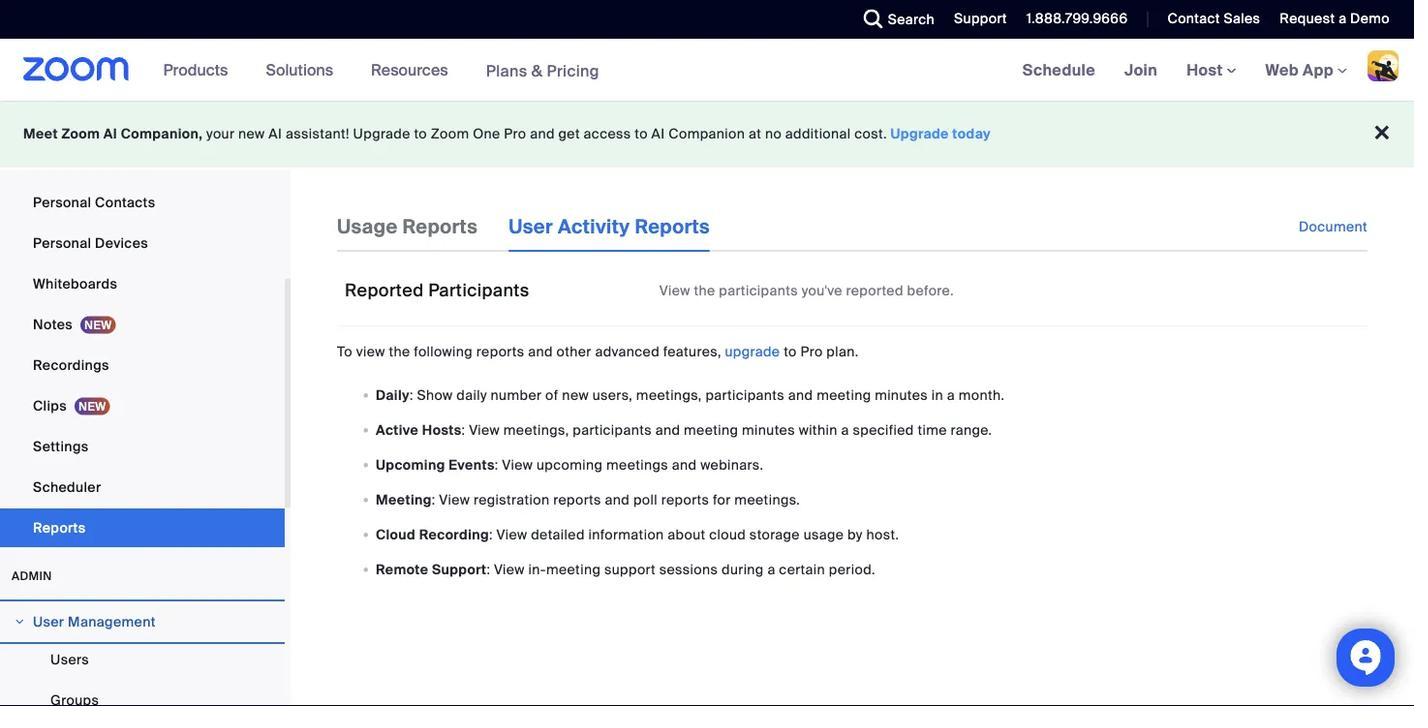 Task type: vqa. For each thing, say whether or not it's contained in the screenshot.


Task type: describe. For each thing, give the bounding box(es) containing it.
cost.
[[855, 125, 887, 143]]

join link
[[1110, 39, 1172, 101]]

join
[[1125, 60, 1158, 80]]

reported participants
[[345, 279, 529, 301]]

1 vertical spatial pro
[[800, 343, 823, 361]]

settings link
[[0, 427, 285, 466]]

products button
[[163, 39, 237, 101]]

meetings.
[[735, 490, 800, 508]]

contact
[[1168, 10, 1220, 28]]

schedule
[[1023, 60, 1096, 80]]

and left other at the left of page
[[528, 343, 553, 361]]

and up within
[[788, 386, 813, 404]]

upgrade today link
[[891, 125, 991, 143]]

web app button
[[1265, 60, 1347, 80]]

0 horizontal spatial the
[[389, 343, 410, 361]]

sessions
[[659, 560, 718, 578]]

meetings
[[606, 456, 668, 473]]

meetings navigation
[[1008, 39, 1414, 102]]

tabs of report home tab list
[[337, 201, 741, 252]]

show
[[417, 386, 453, 404]]

plan.
[[826, 343, 859, 361]]

0 vertical spatial the
[[694, 282, 715, 300]]

range.
[[951, 421, 992, 439]]

cloud
[[709, 525, 746, 543]]

right image
[[14, 616, 25, 628]]

detailed
[[531, 525, 585, 543]]

phone link
[[0, 142, 285, 181]]

contacts
[[95, 193, 155, 211]]

app
[[1303, 60, 1334, 80]]

zoom logo image
[[23, 57, 129, 81]]

and inside meet zoom ai companion, footer
[[530, 125, 555, 143]]

1.888.799.9666 button up schedule link
[[1026, 10, 1128, 28]]

plans
[[486, 60, 527, 81]]

notes link
[[0, 305, 285, 344]]

1 vertical spatial participants
[[705, 386, 785, 404]]

reports link
[[0, 508, 285, 547]]

meet zoom ai companion, footer
[[0, 101, 1414, 168]]

contact sales
[[1168, 10, 1260, 28]]

period.
[[829, 560, 876, 578]]

1 horizontal spatial support
[[954, 10, 1007, 28]]

following
[[414, 343, 473, 361]]

scheduler
[[33, 478, 101, 496]]

at
[[749, 125, 761, 143]]

request
[[1280, 10, 1335, 28]]

your
[[206, 125, 235, 143]]

whiteboards link
[[0, 264, 285, 303]]

upgrade link
[[725, 343, 780, 361]]

sales
[[1224, 10, 1260, 28]]

in-
[[528, 560, 546, 578]]

devices
[[95, 234, 148, 252]]

clips
[[33, 397, 67, 415]]

number
[[491, 386, 542, 404]]

2 horizontal spatial reports
[[661, 490, 709, 508]]

no
[[765, 125, 782, 143]]

active
[[376, 421, 419, 439]]

usage reports link
[[337, 201, 478, 252]]

reported
[[846, 282, 903, 300]]

daily
[[376, 386, 410, 404]]

user for user activity reports
[[509, 214, 553, 239]]

: for hosts
[[462, 421, 465, 439]]

of
[[545, 386, 559, 404]]

within
[[799, 421, 838, 439]]

features,
[[663, 343, 721, 361]]

profile picture image
[[1368, 50, 1399, 81]]

registration
[[474, 490, 550, 508]]

view for upcoming
[[502, 456, 533, 473]]

2 horizontal spatial to
[[784, 343, 797, 361]]

pro inside meet zoom ai companion, footer
[[504, 125, 526, 143]]

one
[[473, 125, 500, 143]]

banner containing products
[[0, 39, 1414, 102]]

support
[[604, 560, 656, 578]]

in
[[932, 386, 943, 404]]

0 vertical spatial minutes
[[875, 386, 928, 404]]

assistant!
[[286, 125, 349, 143]]

recordings link
[[0, 346, 285, 385]]

2 ai from the left
[[269, 125, 282, 143]]

usage
[[337, 214, 398, 239]]

a left demo
[[1339, 10, 1347, 28]]

to view the following reports and other advanced features, upgrade to pro plan.
[[337, 343, 859, 361]]

about
[[668, 525, 706, 543]]

a right within
[[841, 421, 849, 439]]

view for meetings,
[[469, 421, 500, 439]]

time
[[918, 421, 947, 439]]

solutions button
[[266, 39, 342, 101]]

user activity reports link
[[509, 201, 710, 252]]

information
[[588, 525, 664, 543]]

companion,
[[121, 125, 203, 143]]

reports inside personal menu menu
[[33, 519, 86, 537]]

and down active hosts : view meetings, participants and meeting minutes within a specified time range.
[[672, 456, 697, 473]]

meet zoom ai companion, your new ai assistant! upgrade to zoom one pro and get access to ai companion at no additional cost. upgrade today
[[23, 125, 991, 143]]

view for in-
[[494, 560, 525, 578]]

pricing
[[547, 60, 599, 81]]

personal for personal devices
[[33, 234, 91, 252]]

meet
[[23, 125, 58, 143]]

additional
[[785, 125, 851, 143]]

host.
[[866, 525, 899, 543]]

meeting
[[376, 490, 432, 508]]

0 vertical spatial meeting
[[817, 386, 871, 404]]

settings
[[33, 437, 89, 455]]

host button
[[1187, 60, 1236, 80]]

1 horizontal spatial reports
[[402, 214, 478, 239]]

2 zoom from the left
[[431, 125, 469, 143]]



Task type: locate. For each thing, give the bounding box(es) containing it.
contact sales link
[[1153, 0, 1265, 39], [1168, 10, 1260, 28]]

personal menu menu
[[0, 0, 285, 549]]

support down recording
[[432, 560, 487, 578]]

personal for personal contacts
[[33, 193, 91, 211]]

1 vertical spatial the
[[389, 343, 410, 361]]

: up registration
[[495, 456, 498, 473]]

: for support
[[487, 560, 490, 578]]

1 upgrade from the left
[[353, 125, 410, 143]]

and down daily : show daily number of new users, meetings, participants and meeting minutes in a month.
[[655, 421, 680, 439]]

month.
[[959, 386, 1005, 404]]

user management menu item
[[0, 603, 285, 640]]

meeting : view registration reports and poll reports for meetings.
[[376, 490, 800, 508]]

usage
[[804, 525, 844, 543]]

: left in-
[[487, 560, 490, 578]]

1.888.799.9666
[[1026, 10, 1128, 28]]

1 horizontal spatial upgrade
[[891, 125, 949, 143]]

pro right the 'one'
[[504, 125, 526, 143]]

side navigation navigation
[[0, 0, 291, 706]]

reports for following
[[476, 343, 524, 361]]

0 horizontal spatial reports
[[476, 343, 524, 361]]

the
[[694, 282, 715, 300], [389, 343, 410, 361]]

1 horizontal spatial meeting
[[684, 421, 738, 439]]

2 vertical spatial meeting
[[546, 560, 601, 578]]

search button
[[849, 0, 940, 39]]

: for events
[[495, 456, 498, 473]]

and left poll
[[605, 490, 630, 508]]

1 horizontal spatial the
[[694, 282, 715, 300]]

0 horizontal spatial zoom
[[61, 125, 100, 143]]

0 horizontal spatial to
[[414, 125, 427, 143]]

reports right "activity"
[[635, 214, 710, 239]]

meetings, up active hosts : view meetings, participants and meeting minutes within a specified time range.
[[636, 386, 702, 404]]

ai left companion,
[[103, 125, 117, 143]]

reports for registration
[[553, 490, 601, 508]]

2 horizontal spatial meeting
[[817, 386, 871, 404]]

to
[[337, 343, 353, 361]]

view the participants you've reported before.
[[659, 282, 954, 300]]

you've
[[802, 282, 842, 300]]

0 horizontal spatial minutes
[[742, 421, 795, 439]]

cloud recording : view detailed information about cloud storage usage by host.
[[376, 525, 899, 543]]

plans & pricing link
[[486, 60, 599, 81], [486, 60, 599, 81]]

reports up reported participants at the left of the page
[[402, 214, 478, 239]]

personal up whiteboards
[[33, 234, 91, 252]]

: left show on the bottom of page
[[410, 386, 413, 404]]

1 horizontal spatial minutes
[[875, 386, 928, 404]]

web
[[1265, 60, 1299, 80]]

0 horizontal spatial pro
[[504, 125, 526, 143]]

user left "activity"
[[509, 214, 553, 239]]

1 horizontal spatial pro
[[800, 343, 823, 361]]

get
[[558, 125, 580, 143]]

1 vertical spatial new
[[562, 386, 589, 404]]

reports down scheduler
[[33, 519, 86, 537]]

users,
[[592, 386, 633, 404]]

0 horizontal spatial meeting
[[546, 560, 601, 578]]

and
[[530, 125, 555, 143], [528, 343, 553, 361], [788, 386, 813, 404], [655, 421, 680, 439], [672, 456, 697, 473], [605, 490, 630, 508]]

personal devices link
[[0, 224, 285, 262]]

notes
[[33, 315, 73, 333]]

search
[[888, 10, 935, 28]]

a right during
[[767, 560, 775, 578]]

support right search
[[954, 10, 1007, 28]]

a right in
[[947, 386, 955, 404]]

0 horizontal spatial user
[[33, 613, 64, 631]]

whiteboards
[[33, 275, 117, 293]]

ai
[[103, 125, 117, 143], [269, 125, 282, 143], [651, 125, 665, 143]]

support
[[954, 10, 1007, 28], [432, 560, 487, 578]]

view up registration
[[502, 456, 533, 473]]

user
[[509, 214, 553, 239], [33, 613, 64, 631]]

to
[[414, 125, 427, 143], [635, 125, 648, 143], [784, 343, 797, 361]]

zoom left the 'one'
[[431, 125, 469, 143]]

zoom up phone at left
[[61, 125, 100, 143]]

1 horizontal spatial meetings,
[[636, 386, 702, 404]]

user right right icon
[[33, 613, 64, 631]]

pro left plan. at the right of the page
[[800, 343, 823, 361]]

minutes left within
[[742, 421, 795, 439]]

schedule link
[[1008, 39, 1110, 101]]

support link
[[940, 0, 1012, 39], [954, 10, 1007, 28]]

meetings, down "of" on the left of the page
[[503, 421, 569, 439]]

new
[[238, 125, 265, 143], [562, 386, 589, 404]]

1 personal from the top
[[33, 193, 91, 211]]

today
[[952, 125, 991, 143]]

3 ai from the left
[[651, 125, 665, 143]]

1.888.799.9666 button up schedule
[[1012, 0, 1133, 39]]

specified
[[853, 421, 914, 439]]

upcoming
[[537, 456, 603, 473]]

the right view
[[389, 343, 410, 361]]

1 horizontal spatial to
[[635, 125, 648, 143]]

products
[[163, 60, 228, 80]]

0 horizontal spatial ai
[[103, 125, 117, 143]]

new inside meet zoom ai companion, footer
[[238, 125, 265, 143]]

zoom
[[61, 125, 100, 143], [431, 125, 469, 143]]

participants
[[428, 279, 529, 301]]

admin
[[12, 569, 52, 584]]

users
[[50, 650, 89, 668]]

view down registration
[[496, 525, 527, 543]]

personal contacts link
[[0, 183, 285, 222]]

minutes left in
[[875, 386, 928, 404]]

recording
[[419, 525, 489, 543]]

view down the daily
[[469, 421, 500, 439]]

personal devices
[[33, 234, 148, 252]]

remote
[[376, 560, 429, 578]]

0 vertical spatial new
[[238, 125, 265, 143]]

: up events
[[462, 421, 465, 439]]

upgrade
[[353, 125, 410, 143], [891, 125, 949, 143]]

view left in-
[[494, 560, 525, 578]]

web app
[[1265, 60, 1334, 80]]

document link
[[1299, 201, 1368, 252]]

view
[[659, 282, 690, 300], [469, 421, 500, 439], [502, 456, 533, 473], [439, 490, 470, 508], [496, 525, 527, 543], [494, 560, 525, 578]]

1 horizontal spatial ai
[[269, 125, 282, 143]]

view up recording
[[439, 490, 470, 508]]

upgrade right cost.
[[891, 125, 949, 143]]

request a demo link
[[1265, 0, 1414, 39], [1280, 10, 1390, 28]]

1 horizontal spatial user
[[509, 214, 553, 239]]

new right your
[[238, 125, 265, 143]]

: up recording
[[432, 490, 435, 508]]

ai left "companion"
[[651, 125, 665, 143]]

management
[[68, 613, 156, 631]]

reports down upcoming events : view upcoming meetings and webinars.
[[553, 490, 601, 508]]

demo
[[1350, 10, 1390, 28]]

view for detailed
[[496, 525, 527, 543]]

1 vertical spatial personal
[[33, 234, 91, 252]]

1 zoom from the left
[[61, 125, 100, 143]]

active hosts : view meetings, participants and meeting minutes within a specified time range.
[[376, 421, 992, 439]]

1 horizontal spatial zoom
[[431, 125, 469, 143]]

meeting down detailed
[[546, 560, 601, 578]]

0 vertical spatial support
[[954, 10, 1007, 28]]

0 vertical spatial personal
[[33, 193, 91, 211]]

new right "of" on the left of the page
[[562, 386, 589, 404]]

0 vertical spatial pro
[[504, 125, 526, 143]]

view up features,
[[659, 282, 690, 300]]

solutions
[[266, 60, 333, 80]]

product information navigation
[[149, 39, 614, 102]]

users link
[[0, 640, 285, 679]]

to down resources dropdown button
[[414, 125, 427, 143]]

2 vertical spatial participants
[[573, 421, 652, 439]]

1.888.799.9666 button
[[1012, 0, 1133, 39], [1026, 10, 1128, 28]]

0 vertical spatial meetings,
[[636, 386, 702, 404]]

2 upgrade from the left
[[891, 125, 949, 143]]

1 vertical spatial support
[[432, 560, 487, 578]]

0 horizontal spatial meetings,
[[503, 421, 569, 439]]

storage
[[750, 525, 800, 543]]

by
[[848, 525, 863, 543]]

user management
[[33, 613, 156, 631]]

: down registration
[[489, 525, 493, 543]]

user for user management
[[33, 613, 64, 631]]

companion
[[669, 125, 745, 143]]

1 vertical spatial user
[[33, 613, 64, 631]]

1 horizontal spatial reports
[[553, 490, 601, 508]]

document
[[1299, 217, 1368, 235]]

usage reports
[[337, 214, 478, 239]]

reports up the number
[[476, 343, 524, 361]]

ai left assistant!
[[269, 125, 282, 143]]

webinars.
[[700, 456, 763, 473]]

and left get
[[530, 125, 555, 143]]

upgrade
[[725, 343, 780, 361]]

other
[[556, 343, 592, 361]]

host
[[1187, 60, 1227, 80]]

to right upgrade
[[784, 343, 797, 361]]

1 vertical spatial meeting
[[684, 421, 738, 439]]

2 personal from the top
[[33, 234, 91, 252]]

meeting down daily : show daily number of new users, meetings, participants and meeting minutes in a month.
[[684, 421, 738, 439]]

1 vertical spatial minutes
[[742, 421, 795, 439]]

daily : show daily number of new users, meetings, participants and meeting minutes in a month.
[[376, 386, 1005, 404]]

0 vertical spatial user
[[509, 214, 553, 239]]

1 ai from the left
[[103, 125, 117, 143]]

to right 'access' on the left top of page
[[635, 125, 648, 143]]

daily
[[457, 386, 487, 404]]

participants up upgrade
[[719, 282, 798, 300]]

during
[[722, 560, 764, 578]]

user activity reports
[[509, 214, 710, 239]]

participants
[[719, 282, 798, 300], [705, 386, 785, 404], [573, 421, 652, 439]]

meeting down plan. at the right of the page
[[817, 386, 871, 404]]

0 horizontal spatial upgrade
[[353, 125, 410, 143]]

the up features,
[[694, 282, 715, 300]]

access
[[584, 125, 631, 143]]

1 vertical spatial meetings,
[[503, 421, 569, 439]]

upgrade down product information navigation
[[353, 125, 410, 143]]

personal down phone at left
[[33, 193, 91, 211]]

meeting
[[817, 386, 871, 404], [684, 421, 738, 439], [546, 560, 601, 578]]

reported
[[345, 279, 424, 301]]

banner
[[0, 39, 1414, 102]]

0 horizontal spatial reports
[[33, 519, 86, 537]]

user management menu
[[0, 640, 285, 706]]

participants down 'users,'
[[573, 421, 652, 439]]

0 horizontal spatial support
[[432, 560, 487, 578]]

participants down upgrade link
[[705, 386, 785, 404]]

0 horizontal spatial new
[[238, 125, 265, 143]]

phone
[[33, 153, 75, 170]]

0 vertical spatial participants
[[719, 282, 798, 300]]

2 horizontal spatial ai
[[651, 125, 665, 143]]

user inside user management "menu item"
[[33, 613, 64, 631]]

a
[[1339, 10, 1347, 28], [947, 386, 955, 404], [841, 421, 849, 439], [767, 560, 775, 578]]

1 horizontal spatial new
[[562, 386, 589, 404]]

recordings
[[33, 356, 109, 374]]

2 horizontal spatial reports
[[635, 214, 710, 239]]

: for recording
[[489, 525, 493, 543]]

reports up "about"
[[661, 490, 709, 508]]

user inside user activity reports link
[[509, 214, 553, 239]]



